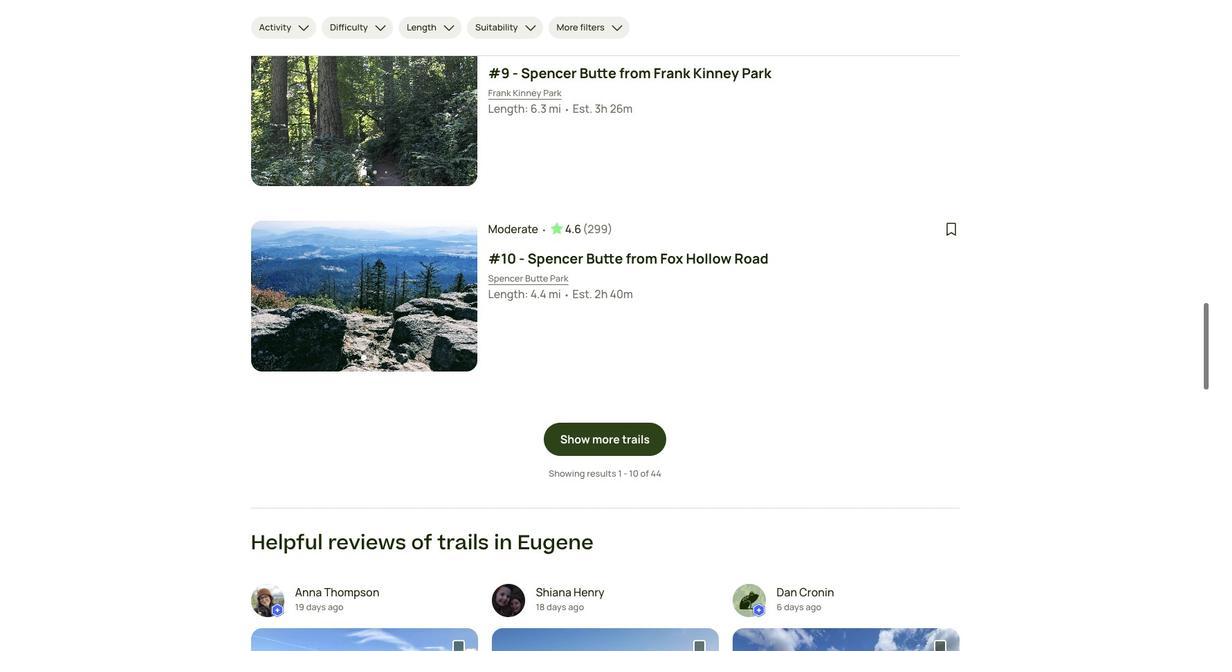 Task type: describe. For each thing, give the bounding box(es) containing it.
filters
[[580, 21, 605, 33]]

cookie consent banner dialog
[[17, 586, 1194, 635]]

show
[[561, 432, 590, 447]]

spencer butte park link
[[488, 272, 569, 285]]

) for frank
[[580, 36, 585, 51]]

shiana henry image
[[492, 584, 525, 617]]

shiana henry 18 days ago
[[536, 585, 605, 613]]

difficulty
[[330, 21, 368, 33]]

park for #10 - spencer butte from fox hollow road
[[550, 272, 569, 284]]

- for #9
[[513, 64, 518, 82]]

dan cronin image
[[733, 584, 766, 617]]

0 vertical spatial park
[[742, 64, 772, 82]]

ago for thompson
[[328, 601, 344, 613]]

days for shiana
[[547, 601, 567, 613]]

2h
[[595, 287, 608, 302]]

navigate next image
[[448, 289, 462, 303]]

2 vertical spatial spencer
[[488, 272, 524, 284]]

from for frank
[[619, 64, 651, 82]]

helpful reviews of trails in eugene
[[251, 529, 594, 558]]

anna thompson link
[[295, 584, 380, 601]]

activity
[[259, 21, 291, 33]]

6.3
[[531, 101, 547, 116]]

1
[[618, 467, 622, 480]]

( for #10
[[583, 221, 588, 237]]

mi for #9
[[549, 101, 561, 116]]

6
[[777, 601, 782, 613]]

44
[[651, 467, 662, 480]]

0 vertical spatial kinney
[[693, 64, 739, 82]]

4.4
[[531, 287, 547, 302]]

helpful
[[251, 529, 323, 558]]

more
[[557, 21, 578, 33]]

more filters button
[[549, 17, 630, 39]]

anna
[[295, 585, 322, 600]]

est. for #10
[[573, 287, 593, 302]]

4.6 ( 299 )
[[565, 221, 613, 237]]

length: for #10
[[488, 287, 528, 302]]

activity button
[[251, 17, 316, 39]]

0 horizontal spatial of
[[411, 529, 432, 558]]

thompson
[[324, 585, 380, 600]]

cronin
[[800, 585, 834, 600]]

from for fox
[[626, 249, 658, 268]]

• inside #9 - spencer butte from frank kinney park frank kinney park length: 6.3 mi • est. 3h 26m
[[564, 103, 570, 116]]

1 vertical spatial frank
[[488, 87, 511, 99]]

2 vertical spatial butte
[[525, 272, 548, 284]]

40m
[[610, 287, 633, 302]]

add to list image for anna thompson
[[450, 639, 467, 651]]

dan cronin 6 days ago
[[777, 585, 834, 613]]

navigate previous image
[[266, 289, 280, 303]]

#10 - spencer butte from fox hollow road spencer butte park length: 4.4 mi • est. 2h 40m
[[488, 249, 769, 302]]

441
[[562, 36, 580, 51]]

showing results 1 - 10 of 44
[[549, 467, 662, 480]]

1 vertical spatial kinney
[[513, 87, 542, 99]]

eugene
[[518, 529, 594, 558]]

frank kinney park link
[[488, 87, 562, 100]]



Task type: locate. For each thing, give the bounding box(es) containing it.
1 horizontal spatial )
[[608, 221, 613, 237]]

2 vertical spatial -
[[624, 467, 628, 480]]

0 horizontal spatial ago
[[328, 601, 344, 613]]

1 vertical spatial 4.6
[[565, 221, 582, 237]]

mi
[[549, 101, 561, 116], [549, 287, 561, 302]]

moderate
[[488, 221, 539, 237]]

4.6 left 441
[[540, 36, 556, 51]]

dan cronin link
[[777, 584, 834, 601]]

from left the fox
[[626, 249, 658, 268]]

anna thompson image
[[251, 584, 284, 617]]

days right 6
[[784, 601, 804, 613]]

• inside #10 - spencer butte from fox hollow road spencer butte park length: 4.4 mi • est. 2h 40m
[[564, 289, 570, 301]]

road
[[735, 249, 769, 268]]

• right 4.4
[[564, 289, 570, 301]]

est. left '2h'
[[573, 287, 593, 302]]

est. inside #10 - spencer butte from fox hollow road spencer butte park length: 4.4 mi • est. 2h 40m
[[573, 287, 593, 302]]

18
[[536, 601, 545, 613]]

moderate •
[[488, 221, 547, 237]]

navigate next image
[[448, 104, 462, 118]]

0 vertical spatial spencer
[[521, 64, 577, 82]]

• right 6.3
[[564, 103, 570, 116]]

0 vertical spatial length:
[[488, 101, 528, 116]]

• inside moderate •
[[541, 223, 547, 236]]

1 mi from the top
[[549, 101, 561, 116]]

butte
[[580, 64, 617, 82], [586, 249, 623, 268], [525, 272, 548, 284]]

• right "hard"
[[516, 38, 522, 50]]

shiana
[[536, 585, 572, 600]]

ago
[[328, 601, 344, 613], [568, 601, 584, 613], [806, 601, 822, 613]]

2 ago from the left
[[568, 601, 584, 613]]

results
[[587, 467, 617, 480]]

1 vertical spatial (
[[583, 221, 588, 237]]

spencer down #10
[[488, 272, 524, 284]]

1 horizontal spatial ago
[[568, 601, 584, 613]]

0 horizontal spatial frank
[[488, 87, 511, 99]]

add to list image
[[691, 639, 708, 651]]

0 horizontal spatial kinney
[[513, 87, 542, 99]]

1 length: from the top
[[488, 101, 528, 116]]

navigate previous image
[[266, 104, 280, 118]]

ago inside shiana henry 18 days ago
[[568, 601, 584, 613]]

more
[[592, 432, 620, 447]]

spencer inside #9 - spencer butte from frank kinney park frank kinney park length: 6.3 mi • est. 3h 26m
[[521, 64, 577, 82]]

0 horizontal spatial trails
[[437, 529, 489, 558]]

reviews
[[328, 529, 406, 558]]

•
[[516, 38, 522, 50], [564, 103, 570, 116], [541, 223, 547, 236], [564, 289, 570, 301]]

1 vertical spatial est.
[[573, 287, 593, 302]]

park inside #10 - spencer butte from fox hollow road spencer butte park length: 4.4 mi • est. 2h 40m
[[550, 272, 569, 284]]

- right #9
[[513, 64, 518, 82]]

park
[[742, 64, 772, 82], [543, 87, 562, 99], [550, 272, 569, 284]]

0 vertical spatial of
[[640, 467, 649, 480]]

4.6
[[540, 36, 556, 51], [565, 221, 582, 237]]

from up 26m
[[619, 64, 651, 82]]

length:
[[488, 101, 528, 116], [488, 287, 528, 302]]

days inside dan cronin 6 days ago
[[784, 601, 804, 613]]

• inside hard •
[[516, 38, 522, 50]]

0 horizontal spatial -
[[513, 64, 518, 82]]

1 vertical spatial of
[[411, 529, 432, 558]]

mi inside #9 - spencer butte from frank kinney park frank kinney park length: 6.3 mi • est. 3h 26m
[[549, 101, 561, 116]]

#9 - spencer butte from frank kinney park frank kinney park length: 6.3 mi • est. 3h 26m
[[488, 64, 772, 116]]

1 horizontal spatial frank
[[654, 64, 691, 82]]

ago inside dan cronin 6 days ago
[[806, 601, 822, 613]]

show more trails
[[561, 432, 650, 447]]

kinney
[[693, 64, 739, 82], [513, 87, 542, 99]]

2 days from the left
[[547, 601, 567, 613]]

of right reviews
[[411, 529, 432, 558]]

more filters
[[557, 21, 605, 33]]

2 horizontal spatial ago
[[806, 601, 822, 613]]

1 horizontal spatial of
[[640, 467, 649, 480]]

ago inside anna thompson 19 days ago
[[328, 601, 344, 613]]

days inside anna thompson 19 days ago
[[306, 601, 326, 613]]

1 vertical spatial )
[[608, 221, 613, 237]]

1 vertical spatial trails
[[437, 529, 489, 558]]

trails inside button
[[622, 432, 650, 447]]

1 horizontal spatial kinney
[[693, 64, 739, 82]]

0 vertical spatial butte
[[580, 64, 617, 82]]

length button
[[399, 17, 462, 39]]

19
[[295, 601, 304, 613]]

2 horizontal spatial days
[[784, 601, 804, 613]]

1 days from the left
[[306, 601, 326, 613]]

1 vertical spatial butte
[[586, 249, 623, 268]]

2 vertical spatial park
[[550, 272, 569, 284]]

1 horizontal spatial trails
[[622, 432, 650, 447]]

add to list image
[[943, 221, 960, 237], [450, 639, 467, 651], [932, 639, 949, 651]]

3 ago from the left
[[806, 601, 822, 613]]

est.
[[573, 101, 593, 116], [573, 287, 593, 302]]

0 vertical spatial trails
[[622, 432, 650, 447]]

length: for #9
[[488, 101, 528, 116]]

length: inside #9 - spencer butte from frank kinney park frank kinney park length: 6.3 mi • est. 3h 26m
[[488, 101, 528, 116]]

26m
[[610, 101, 633, 116]]

0 horizontal spatial )
[[580, 36, 585, 51]]

0 horizontal spatial 4.6
[[540, 36, 556, 51]]

spencer up the spencer butte park link
[[528, 249, 584, 268]]

frank
[[654, 64, 691, 82], [488, 87, 511, 99]]

4.6 ( 441 )
[[540, 36, 585, 51]]

0 vertical spatial from
[[619, 64, 651, 82]]

butte for frank
[[580, 64, 617, 82]]

from inside #10 - spencer butte from fox hollow road spencer butte park length: 4.4 mi • est. 2h 40m
[[626, 249, 658, 268]]

length: down frank kinney park link
[[488, 101, 528, 116]]

2 horizontal spatial -
[[624, 467, 628, 480]]

mi inside #10 - spencer butte from fox hollow road spencer butte park length: 4.4 mi • est. 2h 40m
[[549, 287, 561, 302]]

days
[[306, 601, 326, 613], [547, 601, 567, 613], [784, 601, 804, 613]]

1 est. from the top
[[573, 101, 593, 116]]

1 vertical spatial spencer
[[528, 249, 584, 268]]

0 vertical spatial mi
[[549, 101, 561, 116]]

mi right 4.4
[[549, 287, 561, 302]]

0 vertical spatial frank
[[654, 64, 691, 82]]

0 vertical spatial 4.6
[[540, 36, 556, 51]]

days right 19
[[306, 601, 326, 613]]

) up #10 - spencer butte from fox hollow road spencer butte park length: 4.4 mi • est. 2h 40m
[[608, 221, 613, 237]]

ago down thompson
[[328, 601, 344, 613]]

days for anna
[[306, 601, 326, 613]]

1 horizontal spatial -
[[519, 249, 525, 268]]

mi for #10
[[549, 287, 561, 302]]

butte down 299
[[586, 249, 623, 268]]

2 mi from the top
[[549, 287, 561, 302]]

3h
[[595, 101, 608, 116]]

suitability
[[475, 21, 518, 33]]

park for #9 - spencer butte from frank kinney park
[[543, 87, 562, 99]]

from inside #9 - spencer butte from frank kinney park frank kinney park length: 6.3 mi • est. 3h 26m
[[619, 64, 651, 82]]

-
[[513, 64, 518, 82], [519, 249, 525, 268], [624, 467, 628, 480]]

0 vertical spatial )
[[580, 36, 585, 51]]

spencer for #10
[[528, 249, 584, 268]]

in
[[494, 529, 513, 558]]

1 vertical spatial from
[[626, 249, 658, 268]]

from
[[619, 64, 651, 82], [626, 249, 658, 268]]

4.6 left 299
[[565, 221, 582, 237]]

hollow
[[686, 249, 732, 268]]

length: inside #10 - spencer butte from fox hollow road spencer butte park length: 4.4 mi • est. 2h 40m
[[488, 287, 528, 302]]

spencer up frank kinney park link
[[521, 64, 577, 82]]

3 days from the left
[[784, 601, 804, 613]]

299
[[588, 221, 608, 237]]

0 vertical spatial -
[[513, 64, 518, 82]]

hard
[[488, 36, 513, 51]]

trails left in
[[437, 529, 489, 558]]

dialog
[[0, 0, 1211, 651]]

- right #10
[[519, 249, 525, 268]]

ago down henry on the bottom of the page
[[568, 601, 584, 613]]

suitability button
[[467, 17, 543, 39]]

1 ago from the left
[[328, 601, 344, 613]]

trails
[[622, 432, 650, 447], [437, 529, 489, 558]]

1 vertical spatial park
[[543, 87, 562, 99]]

1 vertical spatial -
[[519, 249, 525, 268]]

ago down cronin
[[806, 601, 822, 613]]

fox
[[660, 249, 683, 268]]

of
[[640, 467, 649, 480], [411, 529, 432, 558]]

anna thompson 19 days ago
[[295, 585, 380, 613]]

days for dan
[[784, 601, 804, 613]]

( down more
[[557, 36, 562, 51]]

- right 1
[[624, 467, 628, 480]]

1 horizontal spatial days
[[547, 601, 567, 613]]

• right moderate
[[541, 223, 547, 236]]

est. left 3h at the top
[[573, 101, 593, 116]]

0 horizontal spatial days
[[306, 601, 326, 613]]

difficulty button
[[322, 17, 393, 39]]

spencer for #9
[[521, 64, 577, 82]]

- inside #10 - spencer butte from fox hollow road spencer butte park length: 4.4 mi • est. 2h 40m
[[519, 249, 525, 268]]

butte up 4.4
[[525, 272, 548, 284]]

#9
[[488, 64, 510, 82]]

show more trails button
[[544, 423, 667, 456]]

- inside #9 - spencer butte from frank kinney park frank kinney park length: 6.3 mi • est. 3h 26m
[[513, 64, 518, 82]]

4.6 for #10
[[565, 221, 582, 237]]

days inside shiana henry 18 days ago
[[547, 601, 567, 613]]

shiana henry link
[[536, 584, 605, 601]]

est. inside #9 - spencer butte from frank kinney park frank kinney park length: 6.3 mi • est. 3h 26m
[[573, 101, 593, 116]]

2 est. from the top
[[573, 287, 593, 302]]

(
[[557, 36, 562, 51], [583, 221, 588, 237]]

4.6 for #9
[[540, 36, 556, 51]]

showing
[[549, 467, 585, 480]]

ago for henry
[[568, 601, 584, 613]]

add to list image for dan cronin
[[932, 639, 949, 651]]

) for fox
[[608, 221, 613, 237]]

dan
[[777, 585, 797, 600]]

butte for fox
[[586, 249, 623, 268]]

#10
[[488, 249, 516, 268]]

of right the 10
[[640, 467, 649, 480]]

( up #10 - spencer butte from fox hollow road spencer butte park length: 4.4 mi • est. 2h 40m
[[583, 221, 588, 237]]

butte inside #9 - spencer butte from frank kinney park frank kinney park length: 6.3 mi • est. 3h 26m
[[580, 64, 617, 82]]

0 vertical spatial est.
[[573, 101, 593, 116]]

days down shiana at the left
[[547, 601, 567, 613]]

length
[[407, 21, 437, 33]]

0 horizontal spatial (
[[557, 36, 562, 51]]

spencer
[[521, 64, 577, 82], [528, 249, 584, 268], [488, 272, 524, 284]]

- for #10
[[519, 249, 525, 268]]

1 vertical spatial mi
[[549, 287, 561, 302]]

( for #9
[[557, 36, 562, 51]]

0 vertical spatial (
[[557, 36, 562, 51]]

length: down the spencer butte park link
[[488, 287, 528, 302]]

henry
[[574, 585, 605, 600]]

10
[[629, 467, 639, 480]]

) down more filters
[[580, 36, 585, 51]]

butte up 3h at the top
[[580, 64, 617, 82]]

1 vertical spatial length:
[[488, 287, 528, 302]]

2 length: from the top
[[488, 287, 528, 302]]

1 horizontal spatial (
[[583, 221, 588, 237]]

mi right 6.3
[[549, 101, 561, 116]]

ago for cronin
[[806, 601, 822, 613]]

1 horizontal spatial 4.6
[[565, 221, 582, 237]]

trails right more
[[622, 432, 650, 447]]

)
[[580, 36, 585, 51], [608, 221, 613, 237]]

est. for #9
[[573, 101, 593, 116]]

hard •
[[488, 36, 522, 51]]



Task type: vqa. For each thing, say whether or not it's contained in the screenshot.
Thompson
yes



